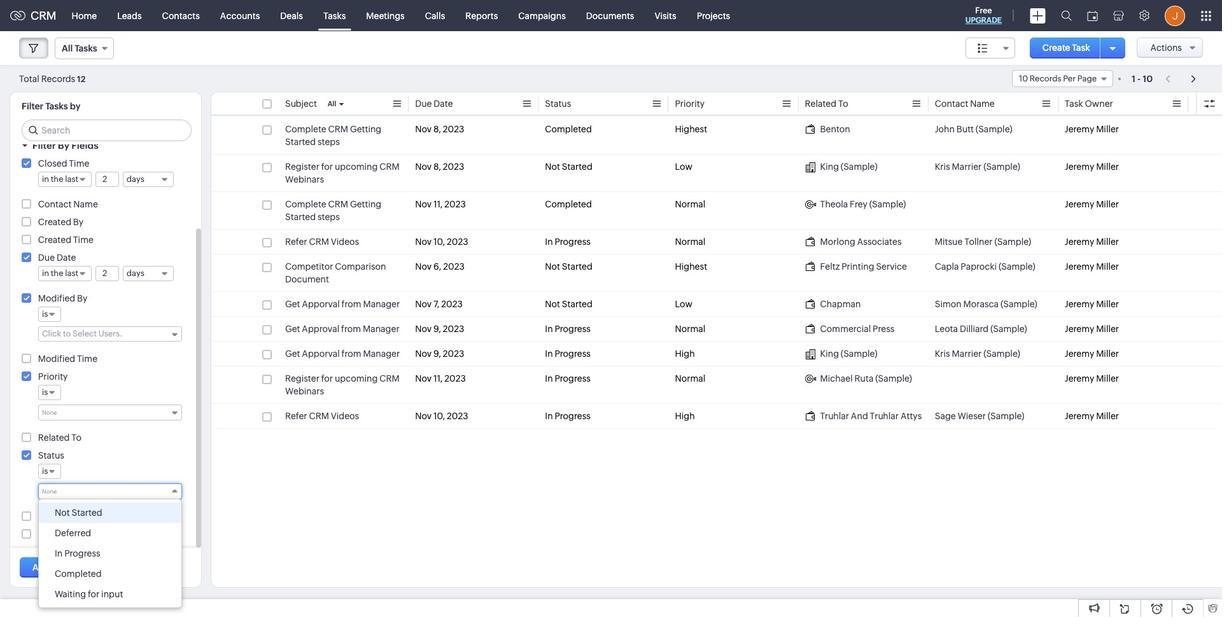 Task type: describe. For each thing, give the bounding box(es) containing it.
kris for low
[[935, 162, 950, 172]]

0 horizontal spatial name
[[73, 199, 98, 209]]

mitsue
[[935, 237, 963, 247]]

nov 6, 2023
[[415, 262, 465, 272]]

fields
[[71, 140, 98, 151]]

All Tasks field
[[55, 38, 114, 59]]

reports
[[466, 11, 498, 21]]

free upgrade
[[966, 6, 1002, 25]]

nov for chapman link
[[415, 299, 432, 309]]

get apporval from manager link for nov 9, 2023
[[285, 348, 400, 360]]

from for normal
[[341, 324, 361, 334]]

progress for truhlar and truhlar attys
[[555, 411, 591, 421]]

0 vertical spatial due
[[415, 99, 432, 109]]

10, for high
[[433, 411, 445, 421]]

progress for king (sample)
[[555, 349, 591, 359]]

0 vertical spatial to
[[838, 99, 848, 109]]

(sample) right morasca
[[1001, 299, 1037, 309]]

competitor comparison document link
[[285, 260, 402, 286]]

1 vertical spatial owner
[[58, 530, 86, 540]]

steps for nov 11, 2023
[[318, 212, 340, 222]]

9 jeremy miller from the top
[[1065, 374, 1119, 384]]

total records 12
[[19, 74, 85, 84]]

benton
[[820, 124, 850, 134]]

register for upcoming crm webinars link for nov 8, 2023
[[285, 160, 402, 186]]

0 vertical spatial due date
[[415, 99, 453, 109]]

not started option
[[39, 503, 181, 523]]

free
[[975, 6, 992, 15]]

nov 7, 2023
[[415, 299, 463, 309]]

nov for feltz printing service link
[[415, 262, 432, 272]]

leads link
[[107, 0, 152, 31]]

deals link
[[270, 0, 313, 31]]

accounts
[[220, 11, 260, 21]]

0 vertical spatial name
[[970, 99, 995, 109]]

3 jeremy miller from the top
[[1065, 199, 1119, 209]]

deferred
[[55, 528, 91, 539]]

jeremy for the benton link
[[1065, 124, 1094, 134]]

in for michael ruta (sample)
[[545, 374, 553, 384]]

7,
[[433, 299, 440, 309]]

nov for truhlar and truhlar attys link
[[415, 411, 432, 421]]

select
[[73, 329, 97, 339]]

capla
[[935, 262, 959, 272]]

miller for feltz printing service link
[[1096, 262, 1119, 272]]

jeremy for feltz printing service link
[[1065, 262, 1094, 272]]

sage wieser (sample)
[[935, 411, 1025, 421]]

nov 9, 2023 for get approval from manager
[[415, 324, 464, 334]]

refer crm videos link for high
[[285, 410, 359, 423]]

in progress for king
[[545, 349, 591, 359]]

mitsue tollner (sample)
[[935, 237, 1031, 247]]

2023 for morlong associates link
[[447, 237, 468, 247]]

progress for michael ruta (sample)
[[555, 374, 591, 384]]

(sample) right frey
[[869, 199, 906, 209]]

contacts
[[162, 11, 200, 21]]

in progress for truhlar
[[545, 411, 591, 421]]

create menu image
[[1030, 8, 1046, 23]]

feltz
[[820, 262, 840, 272]]

1 vertical spatial related to
[[38, 433, 82, 443]]

modified for modified time
[[38, 354, 75, 364]]

12
[[77, 74, 85, 84]]

apply
[[32, 563, 57, 573]]

morlong associates link
[[805, 236, 902, 248]]

simon
[[935, 299, 962, 309]]

completed for nov 8, 2023
[[545, 124, 592, 134]]

not for nov 8, 2023
[[545, 162, 560, 172]]

upcoming for nov 11, 2023
[[335, 374, 378, 384]]

search element
[[1054, 0, 1080, 31]]

profile image
[[1165, 5, 1185, 26]]

(sample) right paprocki
[[999, 262, 1036, 272]]

jeremy miller for sage wieser (sample) link
[[1065, 411, 1119, 421]]

for for nov 11, 2023
[[321, 374, 333, 384]]

tasks link
[[313, 0, 356, 31]]

deals
[[280, 11, 303, 21]]

apply filter button
[[20, 558, 93, 578]]

0 vertical spatial subject
[[285, 99, 317, 109]]

kris marrier (sample) link for low
[[935, 160, 1020, 173]]

theola frey (sample)
[[820, 199, 906, 209]]

calls
[[425, 11, 445, 21]]

jeremy for morlong associates link
[[1065, 237, 1094, 247]]

competitor comparison document
[[285, 262, 386, 285]]

search image
[[1061, 10, 1072, 21]]

register for nov 11, 2023
[[285, 374, 319, 384]]

leota
[[935, 324, 958, 334]]

records for 10
[[1030, 74, 1062, 83]]

refer crm videos link for normal
[[285, 236, 359, 248]]

highest for not started
[[675, 262, 707, 272]]

refer crm videos for normal
[[285, 237, 359, 247]]

john
[[935, 124, 955, 134]]

leota dilliard (sample)
[[935, 324, 1027, 334]]

none field size
[[966, 38, 1015, 59]]

sage
[[935, 411, 956, 421]]

getting for nov 11, 2023
[[350, 199, 381, 209]]

king for low
[[820, 162, 839, 172]]

progress inside option
[[64, 549, 100, 559]]

1 horizontal spatial contact
[[935, 99, 968, 109]]

miller for "king (sample)" link for high
[[1096, 349, 1119, 359]]

morlong
[[820, 237, 855, 247]]

complete for nov 11, 2023
[[285, 199, 326, 209]]

truhlar and truhlar attys link
[[805, 410, 922, 423]]

apply filter
[[32, 563, 80, 573]]

get apporval from manager for nov 9, 2023
[[285, 349, 400, 359]]

deferred option
[[39, 523, 181, 544]]

approval
[[302, 324, 339, 334]]

upcoming for nov 8, 2023
[[335, 162, 378, 172]]

1 horizontal spatial related
[[805, 99, 837, 109]]

manager for high
[[363, 349, 400, 359]]

1 truhlar from the left
[[820, 411, 849, 421]]

comparison
[[335, 262, 386, 272]]

waiting for input
[[55, 589, 123, 600]]

(sample) right the wieser
[[988, 411, 1025, 421]]

theola frey (sample) link
[[805, 198, 906, 211]]

1 vertical spatial task
[[1065, 99, 1083, 109]]

2023 for "king (sample)" link for high
[[443, 349, 464, 359]]

1 horizontal spatial 10
[[1143, 74, 1153, 84]]

crm link
[[10, 9, 56, 22]]

miller for theola frey (sample) link
[[1096, 199, 1119, 209]]

task inside button
[[1072, 43, 1090, 53]]

days for due date
[[127, 269, 144, 278]]

modified by
[[38, 293, 87, 304]]

closed
[[38, 159, 67, 169]]

0 horizontal spatial to
[[71, 433, 82, 443]]

filter inside button
[[59, 563, 80, 573]]

jeremy miller for kris marrier (sample) link for high
[[1065, 349, 1119, 359]]

records for total
[[41, 74, 75, 84]]

apporval for nov 7, 2023
[[302, 299, 340, 309]]

videos for normal
[[331, 237, 359, 247]]

(sample) down 'john butt (sample)'
[[984, 162, 1020, 172]]

ruta
[[855, 374, 874, 384]]

leads
[[117, 11, 142, 21]]

0 vertical spatial priority
[[675, 99, 705, 109]]

8, for complete crm getting started steps
[[433, 124, 441, 134]]

create menu element
[[1022, 0, 1054, 31]]

register for upcoming crm webinars for nov 11, 2023
[[285, 374, 400, 397]]

1 vertical spatial due
[[38, 253, 55, 263]]

not started for nov 8, 2023
[[545, 162, 593, 172]]

in for king (sample)
[[545, 349, 553, 359]]

filter tasks by
[[22, 101, 80, 111]]

0 vertical spatial tasks
[[323, 11, 346, 21]]

(sample) right 'butt'
[[976, 124, 1013, 134]]

create task
[[1043, 43, 1090, 53]]

nov 10, 2023 for normal
[[415, 237, 468, 247]]

not for nov 6, 2023
[[545, 262, 560, 272]]

0 horizontal spatial date
[[57, 253, 76, 263]]

1 vertical spatial contact
[[38, 199, 72, 209]]

attys
[[901, 411, 922, 421]]

steps for nov 8, 2023
[[318, 137, 340, 147]]

frey
[[850, 199, 868, 209]]

home link
[[61, 0, 107, 31]]

commercial press link
[[805, 323, 895, 335]]

by for modified
[[77, 293, 87, 304]]

0 horizontal spatial priority
[[38, 372, 68, 382]]

calendar image
[[1087, 11, 1098, 21]]

(sample) up frey
[[841, 162, 878, 172]]

1 horizontal spatial owner
[[1085, 99, 1113, 109]]

manager for normal
[[363, 324, 400, 334]]

1 horizontal spatial related to
[[805, 99, 848, 109]]

none text field for priority
[[42, 407, 166, 417]]

capla paprocki (sample) link
[[935, 260, 1036, 273]]

refer for high
[[285, 411, 307, 421]]

all for all
[[328, 100, 336, 108]]

filter for filter by fields
[[32, 140, 56, 151]]

get for normal
[[285, 324, 300, 334]]

10 records per page
[[1019, 74, 1097, 83]]

king (sample) for low
[[820, 162, 878, 172]]

visits link
[[645, 0, 687, 31]]

0 horizontal spatial due date
[[38, 253, 76, 263]]

total
[[19, 74, 39, 84]]

get for low
[[285, 299, 300, 309]]

capla paprocki (sample)
[[935, 262, 1036, 272]]

0 horizontal spatial status
[[38, 451, 64, 461]]

click to select users.
[[42, 329, 122, 339]]

morasca
[[964, 299, 999, 309]]

click
[[42, 329, 61, 339]]

associates
[[857, 237, 902, 247]]

0 horizontal spatial contact name
[[38, 199, 98, 209]]

modified time
[[38, 354, 97, 364]]

reports link
[[455, 0, 508, 31]]

campaigns
[[518, 11, 566, 21]]

documents link
[[576, 0, 645, 31]]

get approval from manager link
[[285, 323, 400, 335]]

in the last for closed
[[42, 174, 78, 184]]

2 truhlar from the left
[[870, 411, 899, 421]]

(sample) down simon morasca (sample) at the right of the page
[[991, 324, 1027, 334]]

dilliard
[[960, 324, 989, 334]]

per
[[1063, 74, 1076, 83]]

simon morasca (sample)
[[935, 299, 1037, 309]]

tollner
[[965, 237, 993, 247]]

in progress option
[[39, 544, 181, 564]]

high for truhlar and truhlar attys
[[675, 411, 695, 421]]

feltz printing service link
[[805, 260, 907, 273]]

nov for michael ruta (sample) link
[[415, 374, 432, 384]]

1 horizontal spatial status
[[545, 99, 571, 109]]

0 vertical spatial contact name
[[935, 99, 995, 109]]

and
[[851, 411, 868, 421]]

accounts link
[[210, 0, 270, 31]]

in for closed time
[[42, 174, 49, 184]]

projects link
[[687, 0, 741, 31]]

miller for "king (sample)" link associated with low
[[1096, 162, 1119, 172]]

0 vertical spatial date
[[434, 99, 453, 109]]

(sample) right "ruta"
[[875, 374, 912, 384]]

jeremy for "king (sample)" link associated with low
[[1065, 162, 1094, 172]]

in progress for commercial
[[545, 324, 591, 334]]

10 Records Per Page field
[[1012, 70, 1113, 87]]

9, for get apporval from manager
[[433, 349, 441, 359]]

apporval for nov 9, 2023
[[302, 349, 340, 359]]



Task type: vqa. For each thing, say whether or not it's contained in the screenshot.


Task type: locate. For each thing, give the bounding box(es) containing it.
1 vertical spatial refer crm videos
[[285, 411, 359, 421]]

nov for 'commercial press' link
[[415, 324, 432, 334]]

0 vertical spatial all
[[62, 43, 73, 53]]

progress for morlong associates
[[555, 237, 591, 247]]

2 vertical spatial completed
[[55, 569, 102, 579]]

11, for complete crm getting started steps
[[433, 199, 443, 209]]

filter down total
[[22, 101, 43, 111]]

2 register for upcoming crm webinars link from the top
[[285, 372, 402, 398]]

last for date
[[65, 269, 78, 278]]

last down closed time
[[65, 174, 78, 184]]

complete crm getting started steps link
[[285, 123, 402, 148], [285, 198, 402, 223]]

created by
[[38, 217, 83, 227]]

tasks right deals link
[[323, 11, 346, 21]]

jeremy for 'commercial press' link
[[1065, 324, 1094, 334]]

0 horizontal spatial owner
[[58, 530, 86, 540]]

1 vertical spatial status
[[38, 451, 64, 461]]

2 kris from the top
[[935, 349, 950, 359]]

from right 'approval' on the left bottom
[[341, 324, 361, 334]]

in the last field up modified by
[[38, 266, 92, 281]]

get apporval from manager up the get approval from manager
[[285, 299, 400, 309]]

1 complete crm getting started steps from the top
[[285, 124, 381, 147]]

1 get from the top
[[285, 299, 300, 309]]

manager right 'approval' on the left bottom
[[363, 324, 400, 334]]

2 normal from the top
[[675, 237, 706, 247]]

the up modified by
[[51, 269, 63, 278]]

0 vertical spatial nov 8, 2023
[[415, 124, 464, 134]]

kris down leota
[[935, 349, 950, 359]]

1 complete from the top
[[285, 124, 326, 134]]

filter by fields
[[32, 140, 98, 151]]

1 complete crm getting started steps link from the top
[[285, 123, 402, 148]]

sage wieser (sample) link
[[935, 410, 1025, 423]]

task owner down page
[[1065, 99, 1113, 109]]

task right create on the top of page
[[1072, 43, 1090, 53]]

7 nov from the top
[[415, 324, 432, 334]]

tasks inside field
[[75, 43, 97, 53]]

5 miller from the top
[[1096, 262, 1119, 272]]

kris marrier (sample) down dilliard
[[935, 349, 1020, 359]]

2 the from the top
[[51, 269, 63, 278]]

paprocki
[[961, 262, 997, 272]]

marrier for high
[[952, 349, 982, 359]]

1 vertical spatial register for upcoming crm webinars
[[285, 374, 400, 397]]

4 miller from the top
[[1096, 237, 1119, 247]]

document
[[285, 274, 329, 285]]

1 vertical spatial days
[[127, 269, 144, 278]]

press
[[873, 324, 895, 334]]

kris marrier (sample) link down john butt (sample) link
[[935, 160, 1020, 173]]

created
[[38, 217, 71, 227], [38, 235, 71, 245]]

created time
[[38, 235, 93, 245]]

in the last field for date
[[38, 266, 92, 281]]

0 vertical spatial contact
[[935, 99, 968, 109]]

1 vertical spatial steps
[[318, 212, 340, 222]]

service
[[876, 262, 907, 272]]

meetings
[[366, 11, 405, 21]]

completed option
[[39, 564, 181, 584]]

to
[[838, 99, 848, 109], [71, 433, 82, 443]]

1 steps from the top
[[318, 137, 340, 147]]

1 vertical spatial highest
[[675, 262, 707, 272]]

2 king from the top
[[820, 349, 839, 359]]

in up modified by
[[42, 269, 49, 278]]

0 vertical spatial filter
[[22, 101, 43, 111]]

9, for get approval from manager
[[433, 324, 441, 334]]

2 vertical spatial task
[[38, 530, 56, 540]]

2 register from the top
[[285, 374, 319, 384]]

1 kris marrier (sample) link from the top
[[935, 160, 1020, 173]]

1 vertical spatial from
[[341, 324, 361, 334]]

by for created
[[73, 217, 83, 227]]

input
[[101, 589, 123, 600]]

0 vertical spatial the
[[51, 174, 63, 184]]

2 days field from the top
[[123, 266, 174, 281]]

jeremy miller for the capla paprocki (sample) link
[[1065, 262, 1119, 272]]

the down the closed in the left top of the page
[[51, 174, 63, 184]]

6 jeremy miller from the top
[[1065, 299, 1119, 309]]

kris
[[935, 162, 950, 172], [935, 349, 950, 359]]

filter right "apply"
[[59, 563, 80, 573]]

0 vertical spatial 11,
[[433, 199, 443, 209]]

michael ruta (sample)
[[820, 374, 912, 384]]

kris down john
[[935, 162, 950, 172]]

1 highest from the top
[[675, 124, 707, 134]]

refer crm videos for high
[[285, 411, 359, 421]]

1 kris marrier (sample) from the top
[[935, 162, 1020, 172]]

commercial
[[820, 324, 871, 334]]

king
[[820, 162, 839, 172], [820, 349, 839, 359]]

0 vertical spatial nov 10, 2023
[[415, 237, 468, 247]]

by inside filter by fields dropdown button
[[58, 140, 69, 151]]

4 jeremy from the top
[[1065, 237, 1094, 247]]

task down per
[[1065, 99, 1083, 109]]

1 in the last from the top
[[42, 174, 78, 184]]

nov
[[415, 124, 432, 134], [415, 162, 432, 172], [415, 199, 432, 209], [415, 237, 432, 247], [415, 262, 432, 272], [415, 299, 432, 309], [415, 324, 432, 334], [415, 349, 432, 359], [415, 374, 432, 384], [415, 411, 432, 421]]

to
[[63, 329, 71, 339]]

2 8, from the top
[[433, 162, 441, 172]]

complete crm getting started steps for nov 11, 2023
[[285, 199, 381, 222]]

nov for "king (sample)" link for high
[[415, 349, 432, 359]]

kris marrier (sample) link
[[935, 160, 1020, 173], [935, 348, 1020, 360]]

2 videos from the top
[[331, 411, 359, 421]]

1 vertical spatial king (sample)
[[820, 349, 878, 359]]

task up "apply"
[[38, 530, 56, 540]]

in progress for michael
[[545, 374, 591, 384]]

task
[[1072, 43, 1090, 53], [1065, 99, 1083, 109], [38, 530, 56, 540]]

1 vertical spatial task owner
[[38, 530, 86, 540]]

0 vertical spatial owner
[[1085, 99, 1113, 109]]

all tasks
[[62, 43, 97, 53]]

1 vertical spatial high
[[675, 411, 695, 421]]

1 vertical spatial videos
[[331, 411, 359, 421]]

5 jeremy miller from the top
[[1065, 262, 1119, 272]]

waiting
[[55, 589, 86, 600]]

get apporval from manager link up the get approval from manager
[[285, 298, 400, 311]]

in
[[42, 174, 49, 184], [42, 269, 49, 278]]

not inside option
[[55, 508, 70, 518]]

1 vertical spatial 9,
[[433, 349, 441, 359]]

1 vertical spatial register for upcoming crm webinars link
[[285, 372, 402, 398]]

1 horizontal spatial priority
[[675, 99, 705, 109]]

Search text field
[[22, 120, 191, 141]]

wieser
[[958, 411, 986, 421]]

contact name up 'butt'
[[935, 99, 995, 109]]

1 horizontal spatial task owner
[[1065, 99, 1113, 109]]

0 vertical spatial getting
[[350, 124, 381, 134]]

in inside option
[[55, 549, 63, 559]]

in progress
[[545, 237, 591, 247], [545, 324, 591, 334], [545, 349, 591, 359], [545, 374, 591, 384], [545, 411, 591, 421], [55, 549, 100, 559]]

closed time
[[38, 159, 89, 169]]

7 miller from the top
[[1096, 324, 1119, 334]]

0 vertical spatial from
[[342, 299, 361, 309]]

list box
[[39, 500, 181, 608]]

normal for theola frey (sample)
[[675, 199, 706, 209]]

None text field
[[96, 173, 118, 187]]

not started inside option
[[55, 508, 102, 518]]

records
[[41, 74, 75, 84], [1030, 74, 1062, 83]]

1 nov 10, 2023 from the top
[[415, 237, 468, 247]]

miller for michael ruta (sample) link
[[1096, 374, 1119, 384]]

all
[[62, 43, 73, 53], [328, 100, 336, 108]]

in progress inside option
[[55, 549, 100, 559]]

nov for theola frey (sample) link
[[415, 199, 432, 209]]

1 king (sample) link from the top
[[805, 160, 878, 173]]

michael
[[820, 374, 853, 384]]

2 upcoming from the top
[[335, 374, 378, 384]]

in the last up modified by
[[42, 269, 78, 278]]

0 horizontal spatial truhlar
[[820, 411, 849, 421]]

0 vertical spatial nov 9, 2023
[[415, 324, 464, 334]]

0 vertical spatial register
[[285, 162, 319, 172]]

0 horizontal spatial records
[[41, 74, 75, 84]]

contact name
[[935, 99, 995, 109], [38, 199, 98, 209]]

miller for 'commercial press' link
[[1096, 324, 1119, 334]]

10 left per
[[1019, 74, 1028, 83]]

1 vertical spatial related
[[38, 433, 70, 443]]

size image
[[978, 43, 988, 54]]

1 in from the top
[[42, 174, 49, 184]]

created for created by
[[38, 217, 71, 227]]

1 nov 11, 2023 from the top
[[415, 199, 466, 209]]

is field
[[38, 307, 61, 322], [38, 385, 61, 400], [38, 464, 61, 479]]

by up created time
[[73, 217, 83, 227]]

nov for the benton link
[[415, 124, 432, 134]]

1 horizontal spatial tasks
[[75, 43, 97, 53]]

king (sample) down 'commercial press' link
[[820, 349, 878, 359]]

10 miller from the top
[[1096, 411, 1119, 421]]

progress
[[555, 237, 591, 247], [555, 324, 591, 334], [555, 349, 591, 359], [555, 374, 591, 384], [555, 411, 591, 421], [64, 549, 100, 559]]

in the last field down closed time
[[38, 172, 92, 187]]

nov for "king (sample)" link associated with low
[[415, 162, 432, 172]]

tasks for filter tasks by
[[45, 101, 68, 111]]

2023 for theola frey (sample) link
[[445, 199, 466, 209]]

2 9, from the top
[[433, 349, 441, 359]]

6,
[[433, 262, 441, 272]]

1 10, from the top
[[433, 237, 445, 247]]

1 vertical spatial in the last
[[42, 269, 78, 278]]

register for upcoming crm webinars for nov 8, 2023
[[285, 162, 400, 185]]

1 vertical spatial time
[[73, 235, 93, 245]]

time down fields
[[69, 159, 89, 169]]

king down the benton link
[[820, 162, 839, 172]]

due
[[415, 99, 432, 109], [38, 253, 55, 263]]

marrier down 'butt'
[[952, 162, 982, 172]]

1 vertical spatial date
[[57, 253, 76, 263]]

get apporval from manager down the get approval from manager
[[285, 349, 400, 359]]

highest for completed
[[675, 124, 707, 134]]

name up created by
[[73, 199, 98, 209]]

None text field
[[42, 407, 166, 417], [42, 486, 166, 496]]

1 vertical spatial none text field
[[42, 486, 166, 496]]

by
[[58, 140, 69, 151], [73, 217, 83, 227], [77, 293, 87, 304]]

9 nov from the top
[[415, 374, 432, 384]]

name
[[970, 99, 995, 109], [73, 199, 98, 209]]

apporval up 'approval' on the left bottom
[[302, 299, 340, 309]]

1 created from the top
[[38, 217, 71, 227]]

apporval down 'approval' on the left bottom
[[302, 349, 340, 359]]

videos for high
[[331, 411, 359, 421]]

profile element
[[1157, 0, 1193, 31]]

filter inside dropdown button
[[32, 140, 56, 151]]

2 vertical spatial tasks
[[45, 101, 68, 111]]

manager for low
[[363, 299, 400, 309]]

jeremy for chapman link
[[1065, 299, 1094, 309]]

2 king (sample) from the top
[[820, 349, 878, 359]]

1 horizontal spatial date
[[434, 99, 453, 109]]

is for modified by
[[42, 309, 48, 319]]

1 vertical spatial by
[[73, 217, 83, 227]]

visits
[[655, 11, 676, 21]]

tasks left by
[[45, 101, 68, 111]]

for for nov 8, 2023
[[321, 162, 333, 172]]

1 vertical spatial king
[[820, 349, 839, 359]]

owner down page
[[1085, 99, 1113, 109]]

1 nov from the top
[[415, 124, 432, 134]]

get down document
[[285, 299, 300, 309]]

projects
[[697, 11, 730, 21]]

2 get from the top
[[285, 324, 300, 334]]

completed for nov 11, 2023
[[545, 199, 592, 209]]

king (sample) link down benton
[[805, 160, 878, 173]]

in down the closed in the left top of the page
[[42, 174, 49, 184]]

1 marrier from the top
[[952, 162, 982, 172]]

1 - 10
[[1132, 74, 1153, 84]]

2 refer crm videos link from the top
[[285, 410, 359, 423]]

started inside not started option
[[72, 508, 102, 518]]

refer crm videos link
[[285, 236, 359, 248], [285, 410, 359, 423]]

highest
[[675, 124, 707, 134], [675, 262, 707, 272]]

2 none text field from the top
[[42, 486, 166, 496]]

1 vertical spatial 10,
[[433, 411, 445, 421]]

modified up 'click'
[[38, 293, 75, 304]]

nov 11, 2023 for register for upcoming crm webinars
[[415, 374, 466, 384]]

1 vertical spatial completed
[[545, 199, 592, 209]]

10 jeremy miller from the top
[[1065, 411, 1119, 421]]

9 jeremy from the top
[[1065, 374, 1094, 384]]

by up click to select users. at the bottom of page
[[77, 293, 87, 304]]

0 vertical spatial refer
[[285, 237, 307, 247]]

0 vertical spatial marrier
[[952, 162, 982, 172]]

11,
[[433, 199, 443, 209], [433, 374, 443, 384]]

1 king (sample) from the top
[[820, 162, 878, 172]]

nov 11, 2023 for complete crm getting started steps
[[415, 199, 466, 209]]

marrier down dilliard
[[952, 349, 982, 359]]

0 vertical spatial days field
[[123, 172, 174, 187]]

chapman
[[820, 299, 861, 309]]

jeremy miller for "mitsue tollner (sample)" link
[[1065, 237, 1119, 247]]

get left 'approval' on the left bottom
[[285, 324, 300, 334]]

1 vertical spatial marrier
[[952, 349, 982, 359]]

6 nov from the top
[[415, 299, 432, 309]]

created for created time
[[38, 235, 71, 245]]

marrier for low
[[952, 162, 982, 172]]

1 kris from the top
[[935, 162, 950, 172]]

1 vertical spatial webinars
[[285, 386, 324, 397]]

campaigns link
[[508, 0, 576, 31]]

8 jeremy from the top
[[1065, 349, 1094, 359]]

miller for chapman link
[[1096, 299, 1119, 309]]

commercial press
[[820, 324, 895, 334]]

2 nov 9, 2023 from the top
[[415, 349, 464, 359]]

truhlar and truhlar attys
[[820, 411, 922, 421]]

10 right -
[[1143, 74, 1153, 84]]

3 jeremy from the top
[[1065, 199, 1094, 209]]

jeremy for michael ruta (sample) link
[[1065, 374, 1094, 384]]

2 complete crm getting started steps link from the top
[[285, 198, 402, 223]]

in the last down closed time
[[42, 174, 78, 184]]

2 marrier from the top
[[952, 349, 982, 359]]

0 vertical spatial register for upcoming crm webinars
[[285, 162, 400, 185]]

not started
[[545, 162, 593, 172], [545, 262, 593, 272], [545, 299, 593, 309], [55, 508, 102, 518]]

marrier
[[952, 162, 982, 172], [952, 349, 982, 359]]

list box containing not started
[[39, 500, 181, 608]]

1 the from the top
[[51, 174, 63, 184]]

2 created from the top
[[38, 235, 71, 245]]

in for commercial press
[[545, 324, 553, 334]]

row group containing complete crm getting started steps
[[211, 117, 1222, 429]]

6 miller from the top
[[1096, 299, 1119, 309]]

1 vertical spatial all
[[328, 100, 336, 108]]

1 vertical spatial apporval
[[302, 349, 340, 359]]

None text field
[[96, 267, 118, 281]]

register for upcoming crm webinars link
[[285, 160, 402, 186], [285, 372, 402, 398]]

contact up created by
[[38, 199, 72, 209]]

getting
[[350, 124, 381, 134], [350, 199, 381, 209]]

kris marrier (sample) link down dilliard
[[935, 348, 1020, 360]]

1 none text field from the top
[[42, 407, 166, 417]]

truhlar left and
[[820, 411, 849, 421]]

0 vertical spatial videos
[[331, 237, 359, 247]]

not started for nov 6, 2023
[[545, 262, 593, 272]]

for
[[321, 162, 333, 172], [321, 374, 333, 384], [88, 589, 99, 600]]

1 vertical spatial last
[[65, 269, 78, 278]]

9,
[[433, 324, 441, 334], [433, 349, 441, 359]]

0 vertical spatial king (sample)
[[820, 162, 878, 172]]

1 nov 9, 2023 from the top
[[415, 324, 464, 334]]

10 jeremy from the top
[[1065, 411, 1094, 421]]

in for due date
[[42, 269, 49, 278]]

0 vertical spatial in the last field
[[38, 172, 92, 187]]

1 vertical spatial nov 9, 2023
[[415, 349, 464, 359]]

1 vertical spatial nov 10, 2023
[[415, 411, 468, 421]]

(sample) right tollner
[[995, 237, 1031, 247]]

0 vertical spatial complete crm getting started steps link
[[285, 123, 402, 148]]

complete crm getting started steps link for nov 8, 2023
[[285, 123, 402, 148]]

2 register for upcoming crm webinars from the top
[[285, 374, 400, 397]]

by up closed time
[[58, 140, 69, 151]]

2 getting from the top
[[350, 199, 381, 209]]

1 vertical spatial kris marrier (sample)
[[935, 349, 1020, 359]]

progress for commercial press
[[555, 324, 591, 334]]

1 jeremy from the top
[[1065, 124, 1094, 134]]

1 nov 8, 2023 from the top
[[415, 124, 464, 134]]

jeremy miller for leota dilliard (sample) link
[[1065, 324, 1119, 334]]

by for filter
[[58, 140, 69, 151]]

last up modified by
[[65, 269, 78, 278]]

low for chapman
[[675, 299, 692, 309]]

in for morlong associates
[[545, 237, 553, 247]]

(sample) down leota dilliard (sample) link
[[984, 349, 1020, 359]]

priority
[[675, 99, 705, 109], [38, 372, 68, 382]]

owner up the apply filter button
[[58, 530, 86, 540]]

1 king from the top
[[820, 162, 839, 172]]

2 nov 8, 2023 from the top
[[415, 162, 464, 172]]

king for high
[[820, 349, 839, 359]]

modified down 'click'
[[38, 354, 75, 364]]

tasks up 12
[[75, 43, 97, 53]]

1 vertical spatial due date
[[38, 253, 76, 263]]

competitor
[[285, 262, 333, 272]]

1 get apporval from manager from the top
[[285, 299, 400, 309]]

1 last from the top
[[65, 174, 78, 184]]

completed inside option
[[55, 569, 102, 579]]

contact name up created by
[[38, 199, 98, 209]]

1 videos from the top
[[331, 237, 359, 247]]

king (sample) up theola frey (sample) link
[[820, 162, 878, 172]]

not started for nov 7, 2023
[[545, 299, 593, 309]]

get apporval from manager link for nov 7, 2023
[[285, 298, 400, 311]]

jeremy miller for low's kris marrier (sample) link
[[1065, 162, 1119, 172]]

miller for truhlar and truhlar attys link
[[1096, 411, 1119, 421]]

the for closed
[[51, 174, 63, 184]]

task owner up the apply filter button
[[38, 530, 86, 540]]

king (sample) link for high
[[805, 348, 878, 360]]

1 horizontal spatial due date
[[415, 99, 453, 109]]

(sample) up michael ruta (sample) link
[[841, 349, 878, 359]]

get
[[285, 299, 300, 309], [285, 324, 300, 334], [285, 349, 300, 359]]

days field for due date
[[123, 266, 174, 281]]

8 miller from the top
[[1096, 349, 1119, 359]]

related
[[805, 99, 837, 109], [38, 433, 70, 443]]

0 vertical spatial kris
[[935, 162, 950, 172]]

calls link
[[415, 0, 455, 31]]

miller for the benton link
[[1096, 124, 1119, 134]]

related to
[[805, 99, 848, 109], [38, 433, 82, 443]]

in the last for due
[[42, 269, 78, 278]]

king (sample) link for low
[[805, 160, 878, 173]]

get down the get approval from manager
[[285, 349, 300, 359]]

1 vertical spatial in the last field
[[38, 266, 92, 281]]

1 horizontal spatial truhlar
[[870, 411, 899, 421]]

0 vertical spatial nov 11, 2023
[[415, 199, 466, 209]]

2 get apporval from manager link from the top
[[285, 348, 400, 360]]

benton link
[[805, 123, 850, 136]]

1 vertical spatial manager
[[363, 324, 400, 334]]

simon morasca (sample) link
[[935, 298, 1037, 311]]

owner
[[1085, 99, 1113, 109], [58, 530, 86, 540]]

task owner
[[1065, 99, 1113, 109], [38, 530, 86, 540]]

king (sample) link down commercial
[[805, 348, 878, 360]]

all inside field
[[62, 43, 73, 53]]

10, for normal
[[433, 237, 445, 247]]

from down the get approval from manager
[[342, 349, 361, 359]]

modified for modified by
[[38, 293, 75, 304]]

10 nov from the top
[[415, 411, 432, 421]]

created down created by
[[38, 235, 71, 245]]

2 complete crm getting started steps from the top
[[285, 199, 381, 222]]

1 get apporval from manager link from the top
[[285, 298, 400, 311]]

2 kris marrier (sample) from the top
[[935, 349, 1020, 359]]

filter up the closed in the left top of the page
[[32, 140, 56, 151]]

records inside 10 records per page field
[[1030, 74, 1062, 83]]

jeremy miller for simon morasca (sample) link
[[1065, 299, 1119, 309]]

1
[[1132, 74, 1136, 84]]

manager
[[363, 299, 400, 309], [363, 324, 400, 334], [363, 349, 400, 359]]

row group
[[211, 117, 1222, 429]]

0 vertical spatial get apporval from manager link
[[285, 298, 400, 311]]

created up created time
[[38, 217, 71, 227]]

0 vertical spatial kris marrier (sample)
[[935, 162, 1020, 172]]

1 days field from the top
[[123, 172, 174, 187]]

register for nov 8, 2023
[[285, 162, 319, 172]]

truhlar right and
[[870, 411, 899, 421]]

miller for morlong associates link
[[1096, 237, 1119, 247]]

1 vertical spatial filter
[[32, 140, 56, 151]]

1 miller from the top
[[1096, 124, 1119, 134]]

1 normal from the top
[[675, 199, 706, 209]]

waiting for input option
[[39, 584, 181, 605]]

1 vertical spatial complete
[[285, 199, 326, 209]]

miller
[[1096, 124, 1119, 134], [1096, 162, 1119, 172], [1096, 199, 1119, 209], [1096, 237, 1119, 247], [1096, 262, 1119, 272], [1096, 299, 1119, 309], [1096, 324, 1119, 334], [1096, 349, 1119, 359], [1096, 374, 1119, 384], [1096, 411, 1119, 421]]

1 vertical spatial contact name
[[38, 199, 98, 209]]

1 vertical spatial is field
[[38, 385, 61, 400]]

0 vertical spatial 10,
[[433, 237, 445, 247]]

1 horizontal spatial name
[[970, 99, 995, 109]]

1 vertical spatial 11,
[[433, 374, 443, 384]]

king up michael
[[820, 349, 839, 359]]

1 vertical spatial register
[[285, 374, 319, 384]]

complete
[[285, 124, 326, 134], [285, 199, 326, 209]]

nov 8, 2023 for register for upcoming crm webinars
[[415, 162, 464, 172]]

10 inside field
[[1019, 74, 1028, 83]]

from up the get approval from manager
[[342, 299, 361, 309]]

1 register for upcoming crm webinars from the top
[[285, 162, 400, 185]]

8 jeremy miller from the top
[[1065, 349, 1119, 359]]

days field
[[123, 172, 174, 187], [123, 266, 174, 281]]

getting for nov 8, 2023
[[350, 124, 381, 134]]

0 vertical spatial task owner
[[1065, 99, 1113, 109]]

3 normal from the top
[[675, 324, 706, 334]]

last for time
[[65, 174, 78, 184]]

filter
[[22, 101, 43, 111], [32, 140, 56, 151], [59, 563, 80, 573]]

0 vertical spatial 9,
[[433, 324, 441, 334]]

manager down the get approval from manager
[[363, 349, 400, 359]]

7 jeremy miller from the top
[[1065, 324, 1119, 334]]

1 low from the top
[[675, 162, 692, 172]]

1 11, from the top
[[433, 199, 443, 209]]

is field for priority
[[38, 385, 61, 400]]

1 upcoming from the top
[[335, 162, 378, 172]]

get apporval from manager link down the get approval from manager
[[285, 348, 400, 360]]

2 king (sample) link from the top
[[805, 348, 878, 360]]

users.
[[98, 329, 122, 339]]

manager down comparison
[[363, 299, 400, 309]]

2 modified from the top
[[38, 354, 75, 364]]

1 vertical spatial upcoming
[[335, 374, 378, 384]]

0 vertical spatial manager
[[363, 299, 400, 309]]

1 vertical spatial getting
[[350, 199, 381, 209]]

low
[[675, 162, 692, 172], [675, 299, 692, 309]]

1 9, from the top
[[433, 324, 441, 334]]

filter for filter tasks by
[[22, 101, 43, 111]]

4 nov from the top
[[415, 237, 432, 247]]

create task button
[[1030, 38, 1103, 59]]

create
[[1043, 43, 1071, 53]]

2 steps from the top
[[318, 212, 340, 222]]

Click to Select Users. field
[[38, 327, 182, 342]]

complete crm getting started steps for nov 8, 2023
[[285, 124, 381, 147]]

for inside option
[[88, 589, 99, 600]]

meetings link
[[356, 0, 415, 31]]

completed
[[545, 124, 592, 134], [545, 199, 592, 209], [55, 569, 102, 579]]

documents
[[586, 11, 634, 21]]

time for created time
[[73, 235, 93, 245]]

king (sample) for high
[[820, 349, 878, 359]]

2 kris marrier (sample) link from the top
[[935, 348, 1020, 360]]

0 horizontal spatial subject
[[38, 512, 70, 522]]

king (sample)
[[820, 162, 878, 172], [820, 349, 878, 359]]

name up 'john butt (sample)'
[[970, 99, 995, 109]]

1 vertical spatial get apporval from manager link
[[285, 348, 400, 360]]

kris marrier (sample) for high
[[935, 349, 1020, 359]]

started
[[285, 137, 316, 147], [562, 162, 593, 172], [285, 212, 316, 222], [562, 262, 593, 272], [562, 299, 593, 309], [72, 508, 102, 518]]

2 high from the top
[[675, 411, 695, 421]]

0 horizontal spatial task owner
[[38, 530, 86, 540]]

in
[[545, 237, 553, 247], [545, 324, 553, 334], [545, 349, 553, 359], [545, 374, 553, 384], [545, 411, 553, 421], [55, 549, 63, 559]]

records left 12
[[41, 74, 75, 84]]

0 vertical spatial apporval
[[302, 299, 340, 309]]

7 jeremy from the top
[[1065, 324, 1094, 334]]

theola
[[820, 199, 848, 209]]

refer
[[285, 237, 307, 247], [285, 411, 307, 421]]

2 vertical spatial get
[[285, 349, 300, 359]]

in the last field
[[38, 172, 92, 187], [38, 266, 92, 281]]

webinars for nov 8, 2023
[[285, 174, 324, 185]]

complete crm getting started steps link for nov 11, 2023
[[285, 198, 402, 223]]

(sample)
[[976, 124, 1013, 134], [841, 162, 878, 172], [984, 162, 1020, 172], [869, 199, 906, 209], [995, 237, 1031, 247], [999, 262, 1036, 272], [1001, 299, 1037, 309], [991, 324, 1027, 334], [841, 349, 878, 359], [984, 349, 1020, 359], [875, 374, 912, 384], [988, 411, 1025, 421]]

1 high from the top
[[675, 349, 695, 359]]

time down created by
[[73, 235, 93, 245]]

None field
[[966, 38, 1015, 59], [38, 405, 182, 421], [38, 484, 182, 500], [38, 405, 182, 421], [38, 484, 182, 500]]

jeremy miller for john butt (sample) link
[[1065, 124, 1119, 134]]

kris marrier (sample) down john butt (sample) link
[[935, 162, 1020, 172]]

1 horizontal spatial to
[[838, 99, 848, 109]]

time down the select at the bottom
[[77, 354, 97, 364]]

1 8, from the top
[[433, 124, 441, 134]]

2023
[[443, 124, 464, 134], [443, 162, 464, 172], [445, 199, 466, 209], [447, 237, 468, 247], [443, 262, 465, 272], [441, 299, 463, 309], [443, 324, 464, 334], [443, 349, 464, 359], [445, 374, 466, 384], [447, 411, 468, 421]]

contact up john
[[935, 99, 968, 109]]

2 days from the top
[[127, 269, 144, 278]]

records left per
[[1030, 74, 1062, 83]]

jeremy for theola frey (sample) link
[[1065, 199, 1094, 209]]

2 highest from the top
[[675, 262, 707, 272]]

2 low from the top
[[675, 299, 692, 309]]

2 in the last from the top
[[42, 269, 78, 278]]

normal for morlong associates
[[675, 237, 706, 247]]

1 register for upcoming crm webinars link from the top
[[285, 160, 402, 186]]

john butt (sample) link
[[935, 123, 1013, 136]]

1 vertical spatial created
[[38, 235, 71, 245]]

normal for michael ruta (sample)
[[675, 374, 706, 384]]



